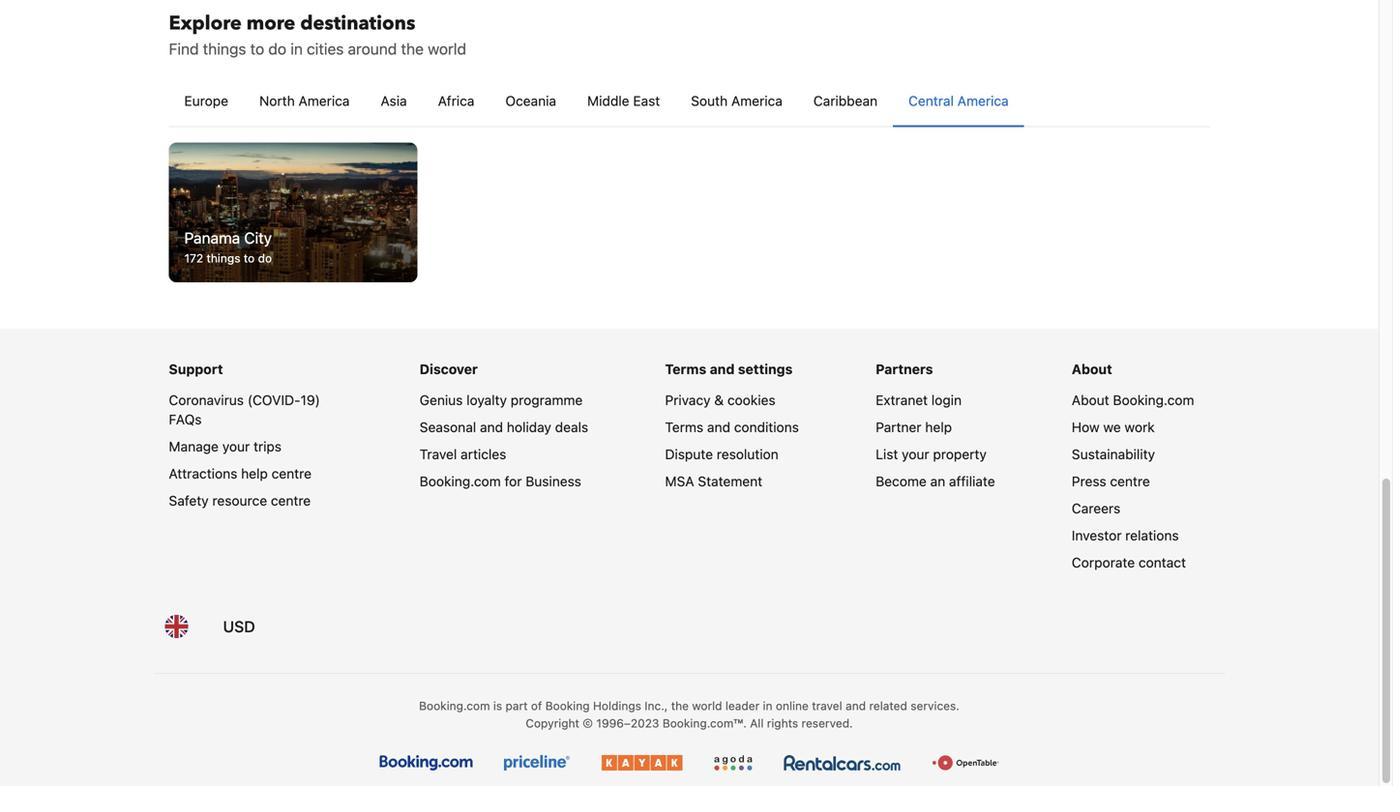 Task type: vqa. For each thing, say whether or not it's contained in the screenshot.


Task type: describe. For each thing, give the bounding box(es) containing it.
©
[[583, 717, 593, 730]]

to inside explore more destinations find things to do in cities around the world
[[250, 39, 264, 58]]

central
[[909, 93, 954, 109]]

resource
[[212, 493, 267, 509]]

coronavirus (covid-19) faqs link
[[169, 392, 320, 427]]

caribbean
[[813, 93, 878, 109]]

your for list
[[902, 446, 929, 462]]

things inside explore more destinations find things to do in cities around the world
[[203, 39, 246, 58]]

conditions
[[734, 419, 799, 435]]

world inside booking.com is part of booking holdings inc., the world leader in online travel and related services. copyright © 1996–2023 booking.com™. all rights reserved.
[[692, 699, 722, 713]]

north
[[259, 93, 295, 109]]

travel articles link
[[420, 446, 506, 462]]

how
[[1072, 419, 1100, 435]]

affiliate
[[949, 473, 995, 489]]

cities
[[307, 39, 344, 58]]

tab list containing europe
[[169, 76, 1210, 128]]

find
[[169, 39, 199, 58]]

about for about booking.com
[[1072, 392, 1109, 408]]

to inside panama city 172 things to do
[[244, 251, 255, 265]]

america for south america
[[731, 93, 782, 109]]

asia
[[381, 93, 407, 109]]

terms and conditions link
[[665, 419, 799, 435]]

terms for terms and settings
[[665, 361, 706, 377]]

sustainability
[[1072, 446, 1155, 462]]

dispute resolution
[[665, 446, 779, 462]]

booking.com™.
[[662, 717, 747, 730]]

panama city 172 things to do
[[184, 229, 272, 265]]

caribbean button
[[798, 76, 893, 126]]

discover
[[420, 361, 478, 377]]

related
[[869, 699, 907, 713]]

investor
[[1072, 528, 1122, 544]]

property
[[933, 446, 987, 462]]

attractions help centre
[[169, 466, 311, 482]]

seasonal and holiday deals link
[[420, 419, 588, 435]]

investor relations
[[1072, 528, 1179, 544]]

msa statement
[[665, 473, 762, 489]]

do inside panama city 172 things to do
[[258, 251, 272, 265]]

travel
[[420, 446, 457, 462]]

safety
[[169, 493, 209, 509]]

statement
[[698, 473, 762, 489]]

central america button
[[893, 76, 1024, 126]]

terms for terms and conditions
[[665, 419, 703, 435]]

contact
[[1139, 555, 1186, 571]]

booking.com for booking.com for business
[[420, 473, 501, 489]]

help for partner
[[925, 419, 952, 435]]

for
[[505, 473, 522, 489]]

loyalty
[[466, 392, 507, 408]]

south america button
[[675, 76, 798, 126]]

press centre link
[[1072, 473, 1150, 489]]

about booking.com link
[[1072, 392, 1194, 408]]

become an affiliate
[[876, 473, 995, 489]]

explore
[[169, 10, 242, 37]]

holiday
[[507, 419, 551, 435]]

south america
[[691, 93, 782, 109]]

programme
[[511, 392, 583, 408]]

usd button
[[211, 604, 267, 650]]

city
[[244, 229, 272, 247]]

19)
[[300, 392, 320, 408]]

trips
[[254, 439, 282, 455]]

booking
[[545, 699, 590, 713]]

extranet login link
[[876, 392, 962, 408]]

and for settings
[[710, 361, 735, 377]]

middle east button
[[572, 76, 675, 126]]

around
[[348, 39, 397, 58]]

in inside booking.com is part of booking holdings inc., the world leader in online travel and related services. copyright © 1996–2023 booking.com™. all rights reserved.
[[763, 699, 772, 713]]

asia button
[[365, 76, 422, 126]]

world inside explore more destinations find things to do in cities around the world
[[428, 39, 466, 58]]

africa
[[438, 93, 474, 109]]

investor relations link
[[1072, 528, 1179, 544]]

msa statement link
[[665, 473, 762, 489]]

east
[[633, 93, 660, 109]]

work
[[1125, 419, 1155, 435]]

attractions
[[169, 466, 237, 482]]

corporate contact
[[1072, 555, 1186, 571]]

oceania
[[505, 93, 556, 109]]

booking.com is part of booking holdings inc., the world leader in online travel and related services. copyright © 1996–2023 booking.com™. all rights reserved.
[[419, 699, 960, 730]]

genius loyalty programme link
[[420, 392, 583, 408]]

africa button
[[422, 76, 490, 126]]

middle
[[587, 93, 629, 109]]

rights
[[767, 717, 798, 730]]

your for manage
[[222, 439, 250, 455]]

privacy
[[665, 392, 711, 408]]

extranet login
[[876, 392, 962, 408]]

more
[[246, 10, 295, 37]]

we
[[1103, 419, 1121, 435]]

terms and conditions
[[665, 419, 799, 435]]

about booking.com
[[1072, 392, 1194, 408]]

careers
[[1072, 501, 1120, 516]]

and for holiday
[[480, 419, 503, 435]]

central america
[[909, 93, 1009, 109]]

list
[[876, 446, 898, 462]]

how we work
[[1072, 419, 1155, 435]]



Task type: locate. For each thing, give the bounding box(es) containing it.
booking.com left is
[[419, 699, 490, 713]]

1 vertical spatial terms
[[665, 419, 703, 435]]

opentable image
[[932, 755, 999, 771], [932, 755, 999, 771]]

careers link
[[1072, 501, 1120, 516]]

0 vertical spatial help
[[925, 419, 952, 435]]

booking.com for business link
[[420, 473, 581, 489]]

rentalcars image
[[784, 755, 901, 771], [784, 755, 901, 771]]

leader
[[725, 699, 760, 713]]

0 vertical spatial things
[[203, 39, 246, 58]]

help for attractions
[[241, 466, 268, 482]]

kayak image
[[601, 755, 682, 771], [601, 755, 682, 771]]

0 vertical spatial to
[[250, 39, 264, 58]]

to down more
[[250, 39, 264, 58]]

america right central
[[957, 93, 1009, 109]]

all
[[750, 717, 764, 730]]

travel
[[812, 699, 842, 713]]

2 america from the left
[[731, 93, 782, 109]]

priceline.com image
[[503, 755, 570, 771], [503, 755, 570, 771]]

0 horizontal spatial world
[[428, 39, 466, 58]]

america right north
[[298, 93, 350, 109]]

become an affiliate link
[[876, 473, 995, 489]]

1 horizontal spatial help
[[925, 419, 952, 435]]

about up how
[[1072, 392, 1109, 408]]

0 vertical spatial do
[[268, 39, 286, 58]]

partner help link
[[876, 419, 952, 435]]

your
[[222, 439, 250, 455], [902, 446, 929, 462]]

terms
[[665, 361, 706, 377], [665, 419, 703, 435]]

is
[[493, 699, 502, 713]]

0 horizontal spatial america
[[298, 93, 350, 109]]

0 vertical spatial in
[[290, 39, 303, 58]]

the inside explore more destinations find things to do in cities around the world
[[401, 39, 424, 58]]

terms down 'privacy'
[[665, 419, 703, 435]]

america
[[298, 93, 350, 109], [731, 93, 782, 109], [957, 93, 1009, 109]]

seasonal and holiday deals
[[420, 419, 588, 435]]

0 vertical spatial booking.com
[[1113, 392, 1194, 408]]

manage
[[169, 439, 219, 455]]

172
[[184, 251, 203, 265]]

and inside booking.com is part of booking holdings inc., the world leader in online travel and related services. copyright © 1996–2023 booking.com™. all rights reserved.
[[846, 699, 866, 713]]

do down city
[[258, 251, 272, 265]]

seasonal
[[420, 419, 476, 435]]

in inside explore more destinations find things to do in cities around the world
[[290, 39, 303, 58]]

oceania button
[[490, 76, 572, 126]]

things inside panama city 172 things to do
[[207, 251, 240, 265]]

become
[[876, 473, 927, 489]]

partner
[[876, 419, 921, 435]]

booking.com for booking.com is part of booking holdings inc., the world leader in online travel and related services. copyright © 1996–2023 booking.com™. all rights reserved.
[[419, 699, 490, 713]]

help
[[925, 419, 952, 435], [241, 466, 268, 482]]

america right 'south'
[[731, 93, 782, 109]]

europe button
[[169, 76, 244, 126]]

0 horizontal spatial help
[[241, 466, 268, 482]]

dispute
[[665, 446, 713, 462]]

centre right resource
[[271, 493, 311, 509]]

europe
[[184, 93, 228, 109]]

0 horizontal spatial your
[[222, 439, 250, 455]]

panama
[[184, 229, 240, 247]]

your up attractions help centre link
[[222, 439, 250, 455]]

1 horizontal spatial world
[[692, 699, 722, 713]]

0 vertical spatial about
[[1072, 361, 1112, 377]]

agoda image
[[713, 755, 753, 771], [713, 755, 753, 771]]

world
[[428, 39, 466, 58], [692, 699, 722, 713]]

panama city image
[[169, 142, 417, 282]]

america for central america
[[957, 93, 1009, 109]]

and down loyalty
[[480, 419, 503, 435]]

coronavirus (covid-19) faqs
[[169, 392, 320, 427]]

coronavirus
[[169, 392, 244, 408]]

your down partner help
[[902, 446, 929, 462]]

&
[[714, 392, 724, 408]]

corporate
[[1072, 555, 1135, 571]]

press
[[1072, 473, 1106, 489]]

1 america from the left
[[298, 93, 350, 109]]

1 horizontal spatial america
[[731, 93, 782, 109]]

safety resource centre link
[[169, 493, 311, 509]]

corporate contact link
[[1072, 555, 1186, 571]]

help down "trips" at the bottom left of the page
[[241, 466, 268, 482]]

booking.com up work
[[1113, 392, 1194, 408]]

0 vertical spatial terms
[[665, 361, 706, 377]]

press centre
[[1072, 473, 1150, 489]]

in up all
[[763, 699, 772, 713]]

about up the about booking.com link
[[1072, 361, 1112, 377]]

of
[[531, 699, 542, 713]]

1 vertical spatial things
[[207, 251, 240, 265]]

genius
[[420, 392, 463, 408]]

support
[[169, 361, 223, 377]]

0 vertical spatial the
[[401, 39, 424, 58]]

list your property link
[[876, 446, 987, 462]]

things down explore
[[203, 39, 246, 58]]

deals
[[555, 419, 588, 435]]

the inside booking.com is part of booking holdings inc., the world leader in online travel and related services. copyright © 1996–2023 booking.com™. all rights reserved.
[[671, 699, 689, 713]]

1 horizontal spatial in
[[763, 699, 772, 713]]

dispute resolution link
[[665, 446, 779, 462]]

world up africa at the top left
[[428, 39, 466, 58]]

3 america from the left
[[957, 93, 1009, 109]]

1 terms from the top
[[665, 361, 706, 377]]

tab list
[[169, 76, 1210, 128]]

1 vertical spatial booking.com
[[420, 473, 501, 489]]

2 about from the top
[[1072, 392, 1109, 408]]

1 vertical spatial do
[[258, 251, 272, 265]]

resolution
[[717, 446, 779, 462]]

world up booking.com™.
[[692, 699, 722, 713]]

privacy & cookies link
[[665, 392, 776, 408]]

1 vertical spatial world
[[692, 699, 722, 713]]

booking.com for business
[[420, 473, 581, 489]]

partner help
[[876, 419, 952, 435]]

an
[[930, 473, 945, 489]]

middle east
[[587, 93, 660, 109]]

centre for safety resource centre
[[271, 493, 311, 509]]

and for conditions
[[707, 419, 730, 435]]

the right inc.,
[[671, 699, 689, 713]]

business
[[526, 473, 581, 489]]

booking.com inside booking.com is part of booking holdings inc., the world leader in online travel and related services. copyright © 1996–2023 booking.com™. all rights reserved.
[[419, 699, 490, 713]]

services.
[[911, 699, 960, 713]]

in left cities
[[290, 39, 303, 58]]

help up list your property link
[[925, 419, 952, 435]]

do inside explore more destinations find things to do in cities around the world
[[268, 39, 286, 58]]

and up privacy & cookies link
[[710, 361, 735, 377]]

north america button
[[244, 76, 365, 126]]

do down more
[[268, 39, 286, 58]]

1 vertical spatial in
[[763, 699, 772, 713]]

america for north america
[[298, 93, 350, 109]]

0 horizontal spatial the
[[401, 39, 424, 58]]

login
[[931, 392, 962, 408]]

attractions help centre link
[[169, 466, 311, 482]]

articles
[[461, 446, 506, 462]]

to down city
[[244, 251, 255, 265]]

usd
[[223, 618, 255, 636]]

and
[[710, 361, 735, 377], [480, 419, 503, 435], [707, 419, 730, 435], [846, 699, 866, 713]]

manage your trips
[[169, 439, 282, 455]]

booking.com
[[1113, 392, 1194, 408], [420, 473, 501, 489], [419, 699, 490, 713]]

do
[[268, 39, 286, 58], [258, 251, 272, 265]]

1 vertical spatial the
[[671, 699, 689, 713]]

0 horizontal spatial in
[[290, 39, 303, 58]]

centre down "trips" at the bottom left of the page
[[272, 466, 311, 482]]

0 vertical spatial world
[[428, 39, 466, 58]]

inc.,
[[645, 699, 668, 713]]

1 horizontal spatial your
[[902, 446, 929, 462]]

1 vertical spatial to
[[244, 251, 255, 265]]

booking.com image
[[380, 755, 472, 771], [380, 755, 472, 771]]

1996–2023
[[596, 717, 659, 730]]

booking.com down travel articles
[[420, 473, 501, 489]]

south
[[691, 93, 728, 109]]

explore more destinations find things to do in cities around the world
[[169, 10, 466, 58]]

centre down sustainability
[[1110, 473, 1150, 489]]

1 vertical spatial about
[[1072, 392, 1109, 408]]

things down panama
[[207, 251, 240, 265]]

1 horizontal spatial the
[[671, 699, 689, 713]]

online
[[776, 699, 809, 713]]

and right travel
[[846, 699, 866, 713]]

terms up 'privacy'
[[665, 361, 706, 377]]

2 vertical spatial booking.com
[[419, 699, 490, 713]]

1 about from the top
[[1072, 361, 1112, 377]]

and down &
[[707, 419, 730, 435]]

settings
[[738, 361, 793, 377]]

centre for attractions help centre
[[272, 466, 311, 482]]

(covid-
[[247, 392, 300, 408]]

the
[[401, 39, 424, 58], [671, 699, 689, 713]]

the right 'around'
[[401, 39, 424, 58]]

1 vertical spatial help
[[241, 466, 268, 482]]

partners
[[876, 361, 933, 377]]

relations
[[1125, 528, 1179, 544]]

2 horizontal spatial america
[[957, 93, 1009, 109]]

terms and settings
[[665, 361, 793, 377]]

about for about
[[1072, 361, 1112, 377]]

2 terms from the top
[[665, 419, 703, 435]]



